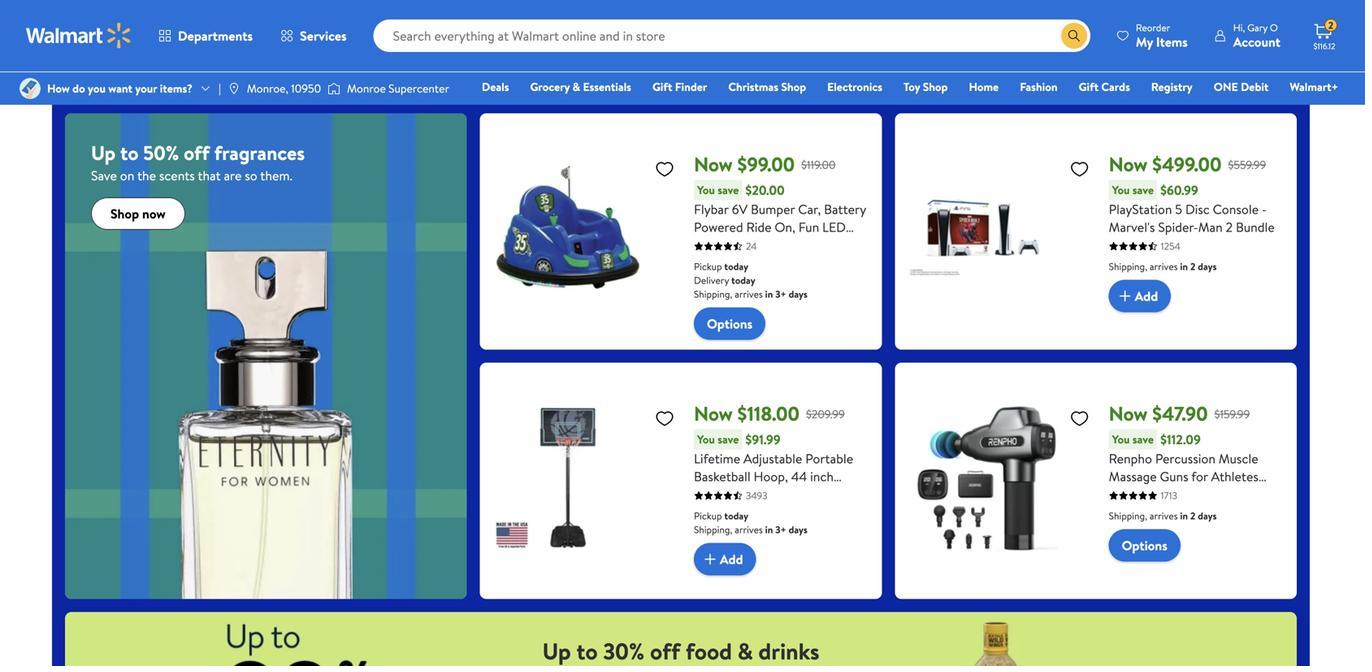 Task type: describe. For each thing, give the bounding box(es) containing it.
$499.00
[[1153, 151, 1222, 178]]

deals link
[[475, 78, 517, 96]]

2 down black,
[[1191, 509, 1196, 523]]

now for now $118.00
[[694, 401, 733, 428]]

|
[[219, 80, 221, 96]]

(90759)
[[818, 486, 862, 504]]

one debit link
[[1207, 78, 1277, 96]]

today for pickup today shipping, arrives in 3+ days
[[725, 509, 749, 523]]

$47.90
[[1153, 401, 1209, 428]]

them.
[[260, 167, 293, 185]]

fun
[[799, 218, 820, 236]]

impact®
[[772, 486, 815, 504]]

arrives down '1713'
[[1150, 509, 1179, 523]]

today right delivery
[[732, 274, 756, 288]]

days down man
[[1199, 260, 1218, 274]]

christmas shop
[[729, 79, 807, 95]]

add for $118.00
[[720, 551, 744, 569]]

in down black,
[[1181, 509, 1189, 523]]

disc
[[1186, 201, 1211, 218]]

ride
[[747, 218, 772, 236]]

- inside 'you save $112.09 renpho percussion muscle massage guns for athletes pain relief -black, ideal gifts'
[[1172, 486, 1177, 504]]

2 down the spider-
[[1191, 260, 1196, 274]]

shop down on
[[111, 205, 139, 223]]

shipping, arrives in 2 days for $499.00
[[1110, 260, 1218, 274]]

add for $499.00
[[1136, 287, 1159, 305]]

car,
[[799, 201, 821, 218]]

today for pickup today delivery today shipping, arrives in 3+ days
[[725, 260, 749, 274]]

now $499.00 $559.99
[[1110, 151, 1267, 178]]

options link for $47.90
[[1110, 530, 1181, 562]]

includes
[[734, 236, 780, 254]]

now for rightmost shop now button
[[685, 59, 709, 77]]

shipping, up add to cart icon
[[1110, 260, 1148, 274]]

gary
[[1248, 21, 1268, 35]]

add to favorites list, playstation 5 disc console - marvel's spider-man 2 bundle image
[[1071, 159, 1090, 179]]

home for home
[[970, 79, 999, 95]]

charger,
[[784, 236, 832, 254]]

refresh
[[620, 19, 666, 39]]

fragrances
[[214, 140, 305, 167]]

pickup for pickup today shipping, arrives in 3+ days
[[694, 509, 722, 523]]

the inside up to 50% off fragrances save on the scents that are so them.
[[137, 167, 156, 185]]

2 up "$116.12"
[[1329, 18, 1334, 32]]

on
[[120, 167, 134, 185]]

delivery
[[694, 274, 729, 288]]

in inside pickup today shipping, arrives in 3+ days
[[766, 523, 774, 537]]

$91.99
[[746, 431, 781, 449]]

options for $99.00
[[707, 315, 753, 333]]

options for $47.90
[[1123, 537, 1168, 555]]

man
[[1199, 218, 1223, 236]]

you save $60.99 playstation 5 disc console - marvel's spider-man 2 bundle
[[1110, 181, 1276, 236]]

in down 1254
[[1181, 260, 1189, 274]]

add to favorites list, flybar 6v bumper car, battery powered ride on, fun led lights, includes charger, blue image
[[655, 159, 675, 179]]

items?
[[160, 80, 193, 96]]

hi,
[[1234, 21, 1246, 35]]

for inside 'you save $112.09 renpho percussion muscle massage guns for athletes pain relief -black, ideal gifts'
[[1192, 468, 1209, 486]]

renpho
[[1110, 450, 1153, 468]]

bundle
[[1237, 218, 1276, 236]]

add to cart image
[[1116, 287, 1136, 306]]

relief
[[1136, 486, 1169, 504]]

arrives inside pickup today delivery today shipping, arrives in 3+ days
[[735, 288, 763, 301]]

that
[[198, 167, 221, 185]]

deals
[[482, 79, 509, 95]]

gifts
[[669, 19, 698, 39]]

$99.00
[[738, 151, 795, 178]]

5
[[1176, 201, 1183, 218]]

items
[[1157, 33, 1189, 51]]

Walmart Site-Wide search field
[[374, 20, 1091, 52]]

powered
[[694, 218, 744, 236]]

black,
[[1177, 486, 1210, 504]]

1 horizontal spatial shop now button
[[641, 55, 722, 81]]

you save $91.99 lifetime adjustable portable basketball hoop, 44 inch hdpe plastic impact® (90759)
[[694, 431, 862, 504]]

diyer.
[[748, 19, 785, 39]]

$159.99
[[1215, 406, 1251, 422]]

pain
[[1110, 486, 1133, 504]]

one debit
[[1215, 79, 1270, 95]]

24
[[746, 240, 757, 253]]

shop now for shop now button to the bottom
[[111, 205, 166, 223]]

1 horizontal spatial the
[[723, 19, 744, 39]]

grocery
[[531, 79, 570, 95]]

shipping, inside pickup today delivery today shipping, arrives in 3+ days
[[694, 288, 733, 301]]

gift for gift finder
[[653, 79, 673, 95]]

do
[[72, 80, 85, 96]]

you
[[88, 80, 106, 96]]

basketball
[[694, 468, 751, 486]]

$116.12
[[1314, 41, 1336, 52]]

supercenter
[[389, 80, 450, 96]]

add to favorites list, renpho percussion muscle massage guns for athletes pain relief -black, ideal gifts image
[[1071, 409, 1090, 429]]

monroe, 10950
[[247, 80, 321, 96]]

monroe supercenter
[[347, 80, 450, 96]]

walmart+
[[1291, 79, 1339, 95]]

lights,
[[694, 236, 731, 254]]

&
[[573, 79, 581, 95]]

save for $499.00
[[1133, 182, 1155, 198]]

guns
[[1161, 468, 1189, 486]]

shipping, arrives in 2 days for $47.90
[[1110, 509, 1218, 523]]

services
[[300, 27, 347, 45]]

home link
[[962, 78, 1007, 96]]

days inside pickup today shipping, arrives in 3+ days
[[789, 523, 808, 537]]

grocery & essentials
[[531, 79, 632, 95]]

home for home refresh gifts for the diyer.
[[578, 19, 617, 39]]

adjustable
[[744, 450, 803, 468]]

flybar
[[694, 201, 729, 218]]

$119.00
[[802, 157, 836, 173]]

hi, gary o account
[[1234, 21, 1281, 51]]

now $99.00 $119.00
[[694, 151, 836, 178]]

you for now $499.00
[[1113, 182, 1131, 198]]

$20.00
[[746, 181, 785, 199]]

walmart image
[[26, 23, 132, 49]]

now for now $499.00
[[1110, 151, 1148, 178]]

spider-
[[1159, 218, 1199, 236]]

plastic
[[732, 486, 769, 504]]

you for now $118.00
[[698, 432, 715, 448]]

registry link
[[1145, 78, 1201, 96]]

monroe,
[[247, 80, 289, 96]]



Task type: vqa. For each thing, say whether or not it's contained in the screenshot.
No on the bottom right of the page
no



Task type: locate. For each thing, give the bounding box(es) containing it.
1 vertical spatial shop now
[[111, 205, 166, 223]]

1 horizontal spatial options link
[[1110, 530, 1181, 562]]

so
[[245, 167, 257, 185]]

days
[[1199, 260, 1218, 274], [789, 288, 808, 301], [1199, 509, 1218, 523], [789, 523, 808, 537]]

shipping, arrives in 2 days
[[1110, 260, 1218, 274], [1110, 509, 1218, 523]]

0 horizontal spatial options
[[707, 315, 753, 333]]

0 horizontal spatial gift
[[653, 79, 673, 95]]

1 shipping, arrives in 2 days from the top
[[1110, 260, 1218, 274]]

0 vertical spatial home
[[578, 19, 617, 39]]

on,
[[775, 218, 796, 236]]

home left refresh at the left of page
[[578, 19, 617, 39]]

grocery & essentials link
[[523, 78, 639, 96]]

0 horizontal spatial home
[[578, 19, 617, 39]]

inch
[[811, 468, 834, 486]]

you up playstation
[[1113, 182, 1131, 198]]

gift left finder on the top of page
[[653, 79, 673, 95]]

0 vertical spatial shop now
[[654, 59, 709, 77]]

1 vertical spatial 3+
[[776, 523, 787, 537]]

in down 'includes'
[[766, 288, 774, 301]]

1 vertical spatial options
[[1123, 537, 1168, 555]]

you
[[698, 182, 715, 198], [1113, 182, 1131, 198], [698, 432, 715, 448], [1113, 432, 1131, 448]]

registry
[[1152, 79, 1193, 95]]

0 vertical spatial now
[[685, 59, 709, 77]]

monroe
[[347, 80, 386, 96]]

options link down delivery
[[694, 308, 766, 340]]

1 vertical spatial add button
[[694, 544, 757, 576]]

1254
[[1162, 240, 1181, 253]]

home refresh gifts for the diyer.
[[578, 19, 785, 39]]

scents
[[159, 167, 195, 185]]

the right on
[[137, 167, 156, 185]]

shipping, up add to cart image
[[694, 523, 733, 537]]

1 horizontal spatial shop now
[[654, 59, 709, 77]]

3493
[[746, 489, 768, 503]]

1 horizontal spatial add
[[1136, 287, 1159, 305]]

fashion
[[1021, 79, 1058, 95]]

- right relief
[[1172, 486, 1177, 504]]

christmas shop link
[[721, 78, 814, 96]]

days inside pickup today delivery today shipping, arrives in 3+ days
[[789, 288, 808, 301]]

gift finder link
[[646, 78, 715, 96]]

walmart+ link
[[1283, 78, 1346, 96]]

0 vertical spatial add
[[1136, 287, 1159, 305]]

how do you want your items?
[[47, 80, 193, 96]]

shop now button down home refresh gifts for the diyer. at top
[[641, 55, 722, 81]]

toy shop link
[[897, 78, 956, 96]]

1 vertical spatial now
[[142, 205, 166, 223]]

1 horizontal spatial -
[[1263, 201, 1268, 218]]

0 horizontal spatial options link
[[694, 308, 766, 340]]

save
[[718, 182, 739, 198], [1133, 182, 1155, 198], [718, 432, 739, 448], [1133, 432, 1155, 448]]

pickup for pickup today delivery today shipping, arrives in 3+ days
[[694, 260, 722, 274]]

off
[[184, 140, 210, 167]]

you inside you save $91.99 lifetime adjustable portable basketball hoop, 44 inch hdpe plastic impact® (90759)
[[698, 432, 715, 448]]

gift
[[653, 79, 673, 95], [1079, 79, 1099, 95]]

0 horizontal spatial  image
[[228, 82, 241, 95]]

add button for $499.00
[[1110, 280, 1172, 313]]

1 vertical spatial home
[[970, 79, 999, 95]]

battery
[[825, 201, 867, 218]]

console
[[1214, 201, 1260, 218]]

2 inside you save $60.99 playstation 5 disc console - marvel's spider-man 2 bundle
[[1227, 218, 1234, 236]]

add down marvel's
[[1136, 287, 1159, 305]]

departments
[[178, 27, 253, 45]]

now up playstation
[[1110, 151, 1148, 178]]

blue
[[835, 236, 860, 254]]

one
[[1215, 79, 1239, 95]]

bumper
[[751, 201, 795, 218]]

portable
[[806, 450, 854, 468]]

today down 'plastic'
[[725, 509, 749, 523]]

- inside you save $60.99 playstation 5 disc console - marvel's spider-man 2 bundle
[[1263, 201, 1268, 218]]

2
[[1329, 18, 1334, 32], [1227, 218, 1234, 236], [1191, 260, 1196, 274], [1191, 509, 1196, 523]]

gift left cards
[[1079, 79, 1099, 95]]

$112.09
[[1161, 431, 1202, 449]]

0 vertical spatial shipping, arrives in 2 days
[[1110, 260, 1218, 274]]

2 pickup from the top
[[694, 509, 722, 523]]

0 vertical spatial for
[[701, 19, 720, 39]]

shipping, inside pickup today shipping, arrives in 3+ days
[[694, 523, 733, 537]]

days down impact®
[[789, 523, 808, 537]]

add button down pickup today shipping, arrives in 3+ days
[[694, 544, 757, 576]]

today inside pickup today shipping, arrives in 3+ days
[[725, 509, 749, 523]]

shipping, down the lights,
[[694, 288, 733, 301]]

 image
[[328, 80, 341, 97], [228, 82, 241, 95]]

now for now $47.90
[[1110, 401, 1148, 428]]

3+ inside pickup today delivery today shipping, arrives in 3+ days
[[776, 288, 787, 301]]

pickup inside pickup today delivery today shipping, arrives in 3+ days
[[694, 260, 722, 274]]

in
[[1181, 260, 1189, 274], [766, 288, 774, 301], [1181, 509, 1189, 523], [766, 523, 774, 537]]

shop now for rightmost shop now button
[[654, 59, 709, 77]]

now $118.00 $209.99
[[694, 401, 845, 428]]

Search search field
[[374, 20, 1091, 52]]

1 3+ from the top
[[776, 288, 787, 301]]

save inside you save $91.99 lifetime adjustable portable basketball hoop, 44 inch hdpe plastic impact® (90759)
[[718, 432, 739, 448]]

1 vertical spatial pickup
[[694, 509, 722, 523]]

today down 24
[[725, 260, 749, 274]]

electronics
[[828, 79, 883, 95]]

percussion
[[1156, 450, 1216, 468]]

now up lifetime
[[694, 401, 733, 428]]

you for now $47.90
[[1113, 432, 1131, 448]]

0 horizontal spatial add
[[720, 551, 744, 569]]

electronics link
[[821, 78, 890, 96]]

0 vertical spatial add button
[[1110, 280, 1172, 313]]

0 horizontal spatial shop now
[[111, 205, 166, 223]]

1 horizontal spatial home
[[970, 79, 999, 95]]

muscle
[[1220, 450, 1259, 468]]

add down pickup today shipping, arrives in 3+ days
[[720, 551, 744, 569]]

you up 'flybar'
[[698, 182, 715, 198]]

days down charger,
[[789, 288, 808, 301]]

save inside you save $20.00 flybar 6v bumper car, battery powered ride on, fun led lights, includes charger, blue
[[718, 182, 739, 198]]

save up playstation
[[1133, 182, 1155, 198]]

services button
[[267, 16, 361, 55]]

 image right | on the top left of the page
[[228, 82, 241, 95]]

add button down 1254
[[1110, 280, 1172, 313]]

gift cards link
[[1072, 78, 1138, 96]]

1 vertical spatial shipping, arrives in 2 days
[[1110, 509, 1218, 523]]

44
[[792, 468, 808, 486]]

fashion link
[[1013, 78, 1066, 96]]

you inside you save $20.00 flybar 6v bumper car, battery powered ride on, fun led lights, includes charger, blue
[[698, 182, 715, 198]]

0 vertical spatial -
[[1263, 201, 1268, 218]]

pickup down the lights,
[[694, 260, 722, 274]]

2 gift from the left
[[1079, 79, 1099, 95]]

you inside you save $60.99 playstation 5 disc console - marvel's spider-man 2 bundle
[[1113, 182, 1131, 198]]

o
[[1271, 21, 1279, 35]]

home
[[578, 19, 617, 39], [970, 79, 999, 95]]

add button for $118.00
[[694, 544, 757, 576]]

 image for monroe, 10950
[[228, 82, 241, 95]]

3+ inside pickup today shipping, arrives in 3+ days
[[776, 523, 787, 537]]

1 pickup from the top
[[694, 260, 722, 274]]

1 vertical spatial options link
[[1110, 530, 1181, 562]]

you for now $99.00
[[698, 182, 715, 198]]

now up 'flybar'
[[694, 151, 733, 178]]

for right guns
[[1192, 468, 1209, 486]]

shipping, arrives in 2 days down '1713'
[[1110, 509, 1218, 523]]

save up 6v
[[718, 182, 739, 198]]

shop right "toy"
[[923, 79, 948, 95]]

shipping, down pain
[[1110, 509, 1148, 523]]

shop up gift finder link
[[654, 59, 682, 77]]

reorder
[[1137, 21, 1171, 35]]

cards
[[1102, 79, 1131, 95]]

1 vertical spatial for
[[1192, 468, 1209, 486]]

2 3+ from the top
[[776, 523, 787, 537]]

0 vertical spatial pickup
[[694, 260, 722, 274]]

search icon image
[[1068, 29, 1081, 42]]

now
[[694, 151, 733, 178], [1110, 151, 1148, 178], [694, 401, 733, 428], [1110, 401, 1148, 428]]

essentials
[[583, 79, 632, 95]]

arrives down 1254
[[1150, 260, 1179, 274]]

save up lifetime
[[718, 432, 739, 448]]

1 horizontal spatial now
[[685, 59, 709, 77]]

for right gifts
[[701, 19, 720, 39]]

in down 3493
[[766, 523, 774, 537]]

 image for monroe supercenter
[[328, 80, 341, 97]]

arrives inside pickup today shipping, arrives in 3+ days
[[735, 523, 763, 537]]

save
[[91, 167, 117, 185]]

 image
[[20, 78, 41, 99]]

gift for gift cards
[[1079, 79, 1099, 95]]

add to cart image
[[701, 550, 720, 570]]

1 horizontal spatial add button
[[1110, 280, 1172, 313]]

0 horizontal spatial shop now button
[[91, 198, 185, 230]]

shipping, arrives in 2 days down 1254
[[1110, 260, 1218, 274]]

pickup down hdpe
[[694, 509, 722, 523]]

save for $118.00
[[718, 432, 739, 448]]

you up lifetime
[[698, 432, 715, 448]]

1 horizontal spatial  image
[[328, 80, 341, 97]]

shop now up gift finder link
[[654, 59, 709, 77]]

options down delivery
[[707, 315, 753, 333]]

0 horizontal spatial the
[[137, 167, 156, 185]]

1 horizontal spatial options
[[1123, 537, 1168, 555]]

up to 50% off fragrances save on the scents that are so them.
[[91, 140, 305, 185]]

now up finder on the top of page
[[685, 59, 709, 77]]

hoop,
[[754, 468, 789, 486]]

your
[[135, 80, 157, 96]]

$60.99
[[1161, 181, 1199, 199]]

now for shop now button to the bottom
[[142, 205, 166, 223]]

2 shipping, arrives in 2 days from the top
[[1110, 509, 1218, 523]]

0 vertical spatial options
[[707, 315, 753, 333]]

reorder my items
[[1137, 21, 1189, 51]]

1 horizontal spatial for
[[1192, 468, 1209, 486]]

1 vertical spatial the
[[137, 167, 156, 185]]

-
[[1263, 201, 1268, 218], [1172, 486, 1177, 504]]

now down scents
[[142, 205, 166, 223]]

save up renpho
[[1133, 432, 1155, 448]]

3+ down impact®
[[776, 523, 787, 537]]

pickup inside pickup today shipping, arrives in 3+ days
[[694, 509, 722, 523]]

the
[[723, 19, 744, 39], [137, 167, 156, 185]]

shop now button down on
[[91, 198, 185, 230]]

days down black,
[[1199, 509, 1218, 523]]

1 vertical spatial -
[[1172, 486, 1177, 504]]

now for now $99.00
[[694, 151, 733, 178]]

shop now button
[[641, 55, 722, 81], [91, 198, 185, 230]]

toy shop
[[904, 79, 948, 95]]

arrives right delivery
[[735, 288, 763, 301]]

hdpe
[[694, 486, 729, 504]]

2 right man
[[1227, 218, 1234, 236]]

save for $47.90
[[1133, 432, 1155, 448]]

in inside pickup today delivery today shipping, arrives in 3+ days
[[766, 288, 774, 301]]

0 horizontal spatial add button
[[694, 544, 757, 576]]

now up renpho
[[1110, 401, 1148, 428]]

1 gift from the left
[[653, 79, 673, 95]]

save inside 'you save $112.09 renpho percussion muscle massage guns for athletes pain relief -black, ideal gifts'
[[1133, 432, 1155, 448]]

options link for $99.00
[[694, 308, 766, 340]]

0 vertical spatial shop now button
[[641, 55, 722, 81]]

0 horizontal spatial -
[[1172, 486, 1177, 504]]

departments button
[[145, 16, 267, 55]]

0 vertical spatial options link
[[694, 308, 766, 340]]

1 vertical spatial shop now button
[[91, 198, 185, 230]]

to
[[120, 140, 139, 167]]

options down relief
[[1123, 537, 1168, 555]]

0 vertical spatial 3+
[[776, 288, 787, 301]]

home inside home link
[[970, 79, 999, 95]]

- right console
[[1263, 201, 1268, 218]]

pickup today delivery today shipping, arrives in 3+ days
[[694, 260, 808, 301]]

add to favorites list, lifetime adjustable portable basketball hoop, 44 inch hdpe plastic impact® (90759) image
[[655, 409, 675, 429]]

you up renpho
[[1113, 432, 1131, 448]]

3+ down 'includes'
[[776, 288, 787, 301]]

lifetime
[[694, 450, 741, 468]]

want
[[108, 80, 133, 96]]

shop right christmas
[[782, 79, 807, 95]]

christmas
[[729, 79, 779, 95]]

playstation
[[1110, 201, 1173, 218]]

arrives down 3493
[[735, 523, 763, 537]]

home left fashion link
[[970, 79, 999, 95]]

save for $99.00
[[718, 182, 739, 198]]

1 horizontal spatial gift
[[1079, 79, 1099, 95]]

gift finder
[[653, 79, 708, 95]]

0 horizontal spatial now
[[142, 205, 166, 223]]

you inside 'you save $112.09 renpho percussion muscle massage guns for athletes pain relief -black, ideal gifts'
[[1113, 432, 1131, 448]]

the left diyer.
[[723, 19, 744, 39]]

1 vertical spatial add
[[720, 551, 744, 569]]

toy
[[904, 79, 921, 95]]

are
[[224, 167, 242, 185]]

0 vertical spatial the
[[723, 19, 744, 39]]

options link
[[694, 308, 766, 340], [1110, 530, 1181, 562]]

 image right the "10950"
[[328, 80, 341, 97]]

shop now down on
[[111, 205, 166, 223]]

50%
[[143, 140, 179, 167]]

0 horizontal spatial for
[[701, 19, 720, 39]]

save inside you save $60.99 playstation 5 disc console - marvel's spider-man 2 bundle
[[1133, 182, 1155, 198]]

options link down relief
[[1110, 530, 1181, 562]]



